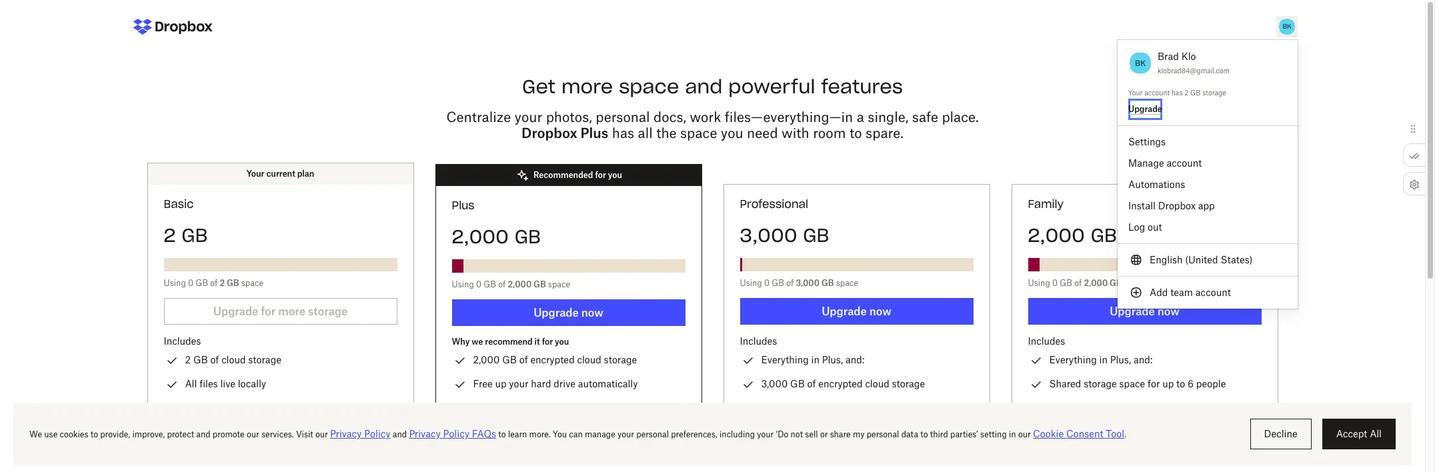 Task type: describe. For each thing, give the bounding box(es) containing it.
a
[[857, 109, 864, 125]]

recommended for you
[[534, 170, 622, 180]]

recovery for 2,000 gb
[[507, 426, 545, 438]]

using 0 gb of 2,000 gb space for family
[[1028, 278, 1147, 288]]

add team account
[[1150, 287, 1231, 298]]

why we recommend it for you
[[452, 337, 569, 347]]

team
[[1171, 287, 1193, 298]]

personal
[[596, 109, 650, 125]]

storage for 3,000 gb of encrypted cloud storage
[[892, 378, 925, 390]]

3,000 gb of encrypted cloud storage
[[761, 378, 925, 390]]

1 devices from the left
[[270, 402, 303, 414]]

everything in plus, and: for 2,000
[[1050, 354, 1153, 366]]

1 vertical spatial 3,000
[[796, 278, 820, 288]]

recommend
[[485, 337, 533, 347]]

transfer files up to 100 gb
[[761, 402, 880, 414]]

docs,
[[654, 109, 686, 125]]

your account has 2 gb storage
[[1129, 89, 1226, 97]]

live
[[220, 378, 235, 390]]

and: for 3,000 gb
[[846, 354, 865, 366]]

english
[[1150, 254, 1183, 265]]

and for 2,000 gb
[[547, 426, 564, 438]]

access files across all your devices
[[473, 402, 627, 414]]

private
[[1158, 426, 1189, 438]]

using for family
[[1028, 278, 1050, 288]]

recovery for 2 gb
[[238, 426, 275, 438]]

powerful
[[729, 75, 815, 99]]

own
[[1137, 426, 1156, 438]]

plus, for 2,000 gb
[[1110, 354, 1131, 366]]

their
[[1114, 426, 1134, 438]]

professional
[[740, 197, 808, 211]]

basic
[[164, 197, 194, 211]]

why
[[452, 337, 470, 347]]

2 vertical spatial your
[[572, 402, 591, 414]]

get more space and powerful features
[[522, 75, 903, 99]]

free up your hard drive automatically
[[473, 378, 638, 390]]

2,000 gb of encrypted cloud storage
[[473, 354, 637, 366]]

using for professional
[[740, 278, 762, 288]]

files for professional
[[800, 402, 819, 414]]

storage for 2,000 gb of encrypted cloud storage
[[604, 354, 637, 366]]

free
[[473, 378, 493, 390]]

0 for plus
[[476, 279, 482, 289]]

0 horizontal spatial plus
[[452, 199, 475, 212]]

klobrad84@gmail.com
[[1158, 67, 1230, 75]]

2,000 gb for family
[[1028, 223, 1117, 247]]

photos,
[[546, 109, 592, 125]]

we
[[472, 337, 483, 347]]

centralize for centralize files in the family room folder
[[1050, 402, 1095, 414]]

disaster
[[200, 426, 235, 438]]

gb inside menu
[[1191, 89, 1201, 97]]

1 vertical spatial your
[[509, 378, 529, 390]]

upgrade button
[[1129, 104, 1162, 115]]

automations link
[[1118, 174, 1298, 195]]

centralize your photos, personal docs, work files—everything—in a single, safe place. dropbox plus has all the space you need with room to spare.
[[446, 109, 979, 141]]

account right the team
[[1196, 287, 1231, 298]]

3
[[262, 402, 268, 414]]

locally
[[238, 378, 266, 390]]

dropbox inside centralize your photos, personal docs, work files—everything—in a single, safe place. dropbox plus has all the space you need with room to spare.
[[522, 125, 577, 141]]

storage for your account has 2 gb storage
[[1203, 89, 1226, 97]]

your inside centralize your photos, personal docs, work files—everything—in a single, safe place. dropbox plus has all the space you need with room to spare.
[[515, 109, 542, 125]]

storage right the shared
[[1084, 378, 1117, 390]]

sync across only 3 devices
[[185, 402, 303, 414]]

everyone
[[1050, 426, 1090, 438]]

gets
[[1092, 426, 1111, 438]]

no
[[185, 426, 198, 438]]

1 horizontal spatial up
[[821, 402, 833, 414]]

version
[[566, 426, 598, 438]]

manage
[[1129, 157, 1164, 169]]

100
[[847, 402, 863, 414]]

with
[[782, 125, 810, 141]]

2 across from the left
[[528, 402, 557, 414]]

manage account
[[1129, 157, 1202, 169]]

has inside centralize your photos, personal docs, work files—everything—in a single, safe place. dropbox plus has all the space you need with room to spare.
[[612, 125, 634, 141]]

english (united states) menu item
[[1118, 249, 1298, 271]]

and: for 2,000 gb
[[1134, 354, 1153, 366]]

everyone gets their own private account
[[1050, 426, 1227, 438]]

shared storage space for up to 6 people
[[1050, 378, 1226, 390]]

using for basic
[[164, 278, 186, 288]]

work
[[690, 109, 721, 125]]

0 horizontal spatial up
[[495, 378, 507, 390]]

it
[[535, 337, 540, 347]]

get
[[522, 75, 556, 99]]

0 for professional
[[764, 278, 770, 288]]

all files live locally
[[185, 378, 266, 390]]

current
[[266, 169, 295, 179]]

3,000 for 3,000 gb
[[740, 223, 797, 247]]

30-day recovery and version history
[[473, 426, 630, 438]]

log
[[1129, 221, 1145, 233]]

plus inside centralize your photos, personal docs, work files—everything—in a single, safe place. dropbox plus has all the space you need with room to spare.
[[581, 125, 609, 141]]

settings
[[1129, 136, 1166, 147]]

2 devices from the left
[[594, 402, 627, 414]]

2 gb
[[164, 223, 207, 247]]

1 vertical spatial you
[[608, 170, 622, 180]]

0 for basic
[[188, 278, 193, 288]]

plan
[[297, 169, 314, 179]]

1 across from the left
[[210, 402, 238, 414]]

includes for 2
[[164, 336, 201, 347]]

includes for 3,000
[[740, 336, 777, 347]]

file
[[901, 426, 914, 438]]

3,000 for 3,000 gb of encrypted cloud storage
[[761, 378, 788, 390]]

recommended
[[534, 170, 593, 180]]

dropbox inside menu
[[1158, 200, 1196, 211]]

2 horizontal spatial in
[[1118, 402, 1126, 414]]

controls
[[844, 426, 879, 438]]

1 horizontal spatial and
[[685, 75, 723, 99]]

out
[[1148, 221, 1162, 233]]

people
[[1196, 378, 1226, 390]]

shared
[[1050, 378, 1081, 390]]

everything for 2,000
[[1050, 354, 1097, 366]]

6
[[1188, 378, 1194, 390]]

hard
[[531, 378, 551, 390]]

app
[[1198, 200, 1215, 211]]

account down settings link at the right
[[1167, 157, 1202, 169]]

2,000 gb for plus
[[452, 225, 541, 249]]

manage account link
[[1118, 153, 1298, 174]]

add
[[1150, 287, 1168, 298]]

sync
[[185, 402, 207, 414]]

install
[[1129, 200, 1156, 211]]

only
[[241, 402, 259, 414]]

1 horizontal spatial the
[[1129, 402, 1143, 414]]

english (united states)
[[1150, 254, 1253, 265]]

all
[[185, 378, 197, 390]]



Task type: vqa. For each thing, say whether or not it's contained in the screenshot.
the middle oct
no



Task type: locate. For each thing, give the bounding box(es) containing it.
states)
[[1221, 254, 1253, 265]]

in for 3,000 gb
[[811, 354, 820, 366]]

the left work
[[656, 125, 677, 141]]

plus, up 3,000 gb of encrypted cloud storage
[[822, 354, 843, 366]]

1 horizontal spatial across
[[528, 402, 557, 414]]

0 vertical spatial all
[[638, 125, 653, 141]]

1 horizontal spatial you
[[608, 170, 622, 180]]

1 horizontal spatial your
[[1129, 89, 1143, 97]]

3,000 down professional
[[740, 223, 797, 247]]

0 horizontal spatial encrypted
[[531, 354, 575, 366]]

up right free
[[495, 378, 507, 390]]

safe
[[912, 109, 938, 125]]

0 horizontal spatial dropbox
[[522, 125, 577, 141]]

files right access
[[507, 402, 526, 414]]

cloud up controls
[[865, 378, 890, 390]]

using for plus
[[452, 279, 474, 289]]

brad klo klobrad84@gmail.com
[[1158, 51, 1230, 75]]

1 horizontal spatial cloud
[[577, 354, 602, 366]]

files for plus
[[507, 402, 526, 414]]

up
[[495, 378, 507, 390], [1163, 378, 1174, 390], [821, 402, 833, 414]]

0 horizontal spatial centralize
[[446, 109, 511, 125]]

0 horizontal spatial and
[[547, 426, 564, 438]]

storage up locally
[[248, 354, 281, 366]]

for
[[595, 170, 606, 180], [542, 337, 553, 347], [1148, 378, 1160, 390]]

plus, up shared storage space for up to 6 people
[[1110, 354, 1131, 366]]

all down the drive
[[559, 402, 569, 414]]

files right the all
[[200, 378, 218, 390]]

1 horizontal spatial and:
[[1134, 354, 1153, 366]]

3,000 up transfer
[[761, 378, 788, 390]]

2 horizontal spatial and
[[882, 426, 898, 438]]

using 0 gb of 2 gb space
[[164, 278, 263, 288]]

1 vertical spatial for
[[542, 337, 553, 347]]

everything in plus, and: for 3,000
[[761, 354, 865, 366]]

recovery down only
[[238, 426, 275, 438]]

recovery
[[238, 426, 275, 438], [507, 426, 545, 438]]

0 for family
[[1053, 278, 1058, 288]]

(united
[[1185, 254, 1218, 265]]

0 horizontal spatial the
[[656, 125, 677, 141]]

encrypted up 100
[[819, 378, 863, 390]]

place.
[[942, 109, 979, 125]]

choose a language: image
[[1129, 252, 1145, 268]]

and: up shared storage space for up to 6 people
[[1134, 354, 1153, 366]]

everything up transfer
[[761, 354, 809, 366]]

storage down klobrad84@gmail.com
[[1203, 89, 1226, 97]]

2 inside menu
[[1185, 89, 1189, 97]]

0 vertical spatial your
[[515, 109, 542, 125]]

1 horizontal spatial includes
[[740, 336, 777, 347]]

0 horizontal spatial to
[[835, 402, 844, 414]]

0 vertical spatial 3,000
[[740, 223, 797, 247]]

all
[[638, 125, 653, 141], [559, 402, 569, 414]]

1 horizontal spatial 2,000 gb
[[1028, 223, 1117, 247]]

using 0 gb of 2,000 gb space up why we recommend it for you
[[452, 279, 570, 289]]

everything in plus, and:
[[761, 354, 865, 366], [1050, 354, 1153, 366]]

2,000
[[1028, 223, 1085, 247], [452, 225, 509, 249], [1084, 278, 1108, 288], [508, 279, 532, 289], [473, 354, 500, 366]]

account menu image
[[1277, 16, 1298, 37]]

includes for 2,000
[[1028, 336, 1065, 347]]

2 recovery from the left
[[507, 426, 545, 438]]

you
[[721, 125, 743, 141], [608, 170, 622, 180], [555, 337, 569, 347]]

0 horizontal spatial everything
[[761, 354, 809, 366]]

history
[[600, 426, 630, 438]]

0 horizontal spatial recovery
[[238, 426, 275, 438]]

3,000
[[740, 223, 797, 247], [796, 278, 820, 288], [761, 378, 788, 390]]

brad
[[1158, 51, 1179, 62]]

1 vertical spatial to
[[1177, 378, 1185, 390]]

all left docs,
[[638, 125, 653, 141]]

has down klobrad84@gmail.com
[[1172, 89, 1183, 97]]

everything in plus, and: up 3,000 gb of encrypted cloud storage
[[761, 354, 865, 366]]

2 horizontal spatial includes
[[1028, 336, 1065, 347]]

0 horizontal spatial using 0 gb of 2,000 gb space
[[452, 279, 570, 289]]

0 vertical spatial centralize
[[446, 109, 511, 125]]

in up 3,000 gb of encrypted cloud storage
[[811, 354, 820, 366]]

1 horizontal spatial recovery
[[507, 426, 545, 438]]

storage up automatically
[[604, 354, 637, 366]]

for up centralize files in the family room folder
[[1148, 378, 1160, 390]]

2 gb of cloud storage
[[185, 354, 281, 366]]

and left file
[[882, 426, 898, 438]]

spare.
[[866, 125, 904, 141]]

0 horizontal spatial in
[[811, 354, 820, 366]]

bk button
[[1129, 49, 1153, 77]]

up up sharing
[[821, 402, 833, 414]]

your for your account has 2 gb storage
[[1129, 89, 1143, 97]]

using 0 gb of 3,000 gb space
[[740, 278, 858, 288]]

and for 3,000 gb
[[882, 426, 898, 438]]

0 vertical spatial plus
[[581, 125, 609, 141]]

devices right the 3
[[270, 402, 303, 414]]

2 vertical spatial to
[[835, 402, 844, 414]]

menu
[[1118, 40, 1298, 309]]

0 vertical spatial the
[[656, 125, 677, 141]]

0 horizontal spatial family
[[1028, 197, 1064, 211]]

cloud for 3,000
[[865, 378, 890, 390]]

0 horizontal spatial everything in plus, and:
[[761, 354, 865, 366]]

1 vertical spatial family
[[1146, 402, 1175, 414]]

space inside centralize your photos, personal docs, work files—everything—in a single, safe place. dropbox plus has all the space you need with room to spare.
[[680, 125, 717, 141]]

2 vertical spatial for
[[1148, 378, 1160, 390]]

1 horizontal spatial to
[[850, 125, 862, 141]]

files up gets
[[1097, 402, 1116, 414]]

1 vertical spatial all
[[559, 402, 569, 414]]

0 horizontal spatial 2,000 gb
[[452, 225, 541, 249]]

cloud up automatically
[[577, 354, 602, 366]]

0 horizontal spatial and:
[[846, 354, 865, 366]]

storage up file
[[892, 378, 925, 390]]

1 everything in plus, and: from the left
[[761, 354, 865, 366]]

install dropbox app
[[1129, 200, 1215, 211]]

storage inside menu
[[1203, 89, 1226, 97]]

1 recovery from the left
[[238, 426, 275, 438]]

0 vertical spatial has
[[1172, 89, 1183, 97]]

and down access files across all your devices
[[547, 426, 564, 438]]

1 vertical spatial dropbox
[[1158, 200, 1196, 211]]

centralize for centralize your photos, personal docs, work files—everything—in a single, safe place. dropbox plus has all the space you need with room to spare.
[[446, 109, 511, 125]]

your
[[1129, 89, 1143, 97], [247, 169, 265, 179]]

using 0 gb of 2,000 gb space for plus
[[452, 279, 570, 289]]

files—everything—in
[[725, 109, 853, 125]]

2 horizontal spatial up
[[1163, 378, 1174, 390]]

1 vertical spatial has
[[612, 125, 634, 141]]

2 horizontal spatial to
[[1177, 378, 1185, 390]]

to right the 'room'
[[850, 125, 862, 141]]

single,
[[868, 109, 909, 125]]

encrypted
[[531, 354, 575, 366], [819, 378, 863, 390]]

includes
[[164, 336, 201, 347], [740, 336, 777, 347], [1028, 336, 1065, 347]]

files for family
[[1097, 402, 1116, 414]]

1 everything from the left
[[761, 354, 809, 366]]

1 horizontal spatial plus
[[581, 125, 609, 141]]

has
[[1172, 89, 1183, 97], [612, 125, 634, 141]]

your left current at the top of the page
[[247, 169, 265, 179]]

0 vertical spatial to
[[850, 125, 862, 141]]

1 horizontal spatial everything in plus, and:
[[1050, 354, 1153, 366]]

in for 2,000 gb
[[1100, 354, 1108, 366]]

you inside centralize your photos, personal docs, work files—everything—in a single, safe place. dropbox plus has all the space you need with room to spare.
[[721, 125, 743, 141]]

your inside menu
[[1129, 89, 1143, 97]]

1 horizontal spatial encrypted
[[819, 378, 863, 390]]

1 horizontal spatial has
[[1172, 89, 1183, 97]]

for right recommended
[[595, 170, 606, 180]]

1 horizontal spatial using 0 gb of 2,000 gb space
[[1028, 278, 1147, 288]]

room
[[1178, 402, 1204, 414]]

day
[[489, 426, 505, 438]]

2 horizontal spatial cloud
[[865, 378, 890, 390]]

2 everything in plus, and: from the left
[[1050, 354, 1153, 366]]

1 horizontal spatial dropbox
[[1158, 200, 1196, 211]]

encrypted for 3,000
[[819, 378, 863, 390]]

1 plus, from the left
[[822, 354, 843, 366]]

settings link
[[1118, 131, 1298, 153]]

0 vertical spatial you
[[721, 125, 743, 141]]

2 everything from the left
[[1050, 354, 1097, 366]]

everything in plus, and: up the shared
[[1050, 354, 1153, 366]]

account up upgrade
[[1145, 89, 1170, 97]]

cloud for 2,000
[[577, 354, 602, 366]]

your down get
[[515, 109, 542, 125]]

sharing
[[808, 426, 841, 438]]

3,000 down 3,000 gb
[[796, 278, 820, 288]]

and: up 3,000 gb of encrypted cloud storage
[[846, 354, 865, 366]]

cloud up the 'live'
[[222, 354, 246, 366]]

centralize inside centralize your photos, personal docs, work files—everything—in a single, safe place. dropbox plus has all the space you need with room to spare.
[[446, 109, 511, 125]]

2 includes from the left
[[740, 336, 777, 347]]

1 horizontal spatial for
[[595, 170, 606, 180]]

0 vertical spatial encrypted
[[531, 354, 575, 366]]

your up version
[[572, 402, 591, 414]]

30-
[[473, 426, 489, 438]]

2 horizontal spatial for
[[1148, 378, 1160, 390]]

add team account link
[[1118, 282, 1298, 303]]

0 horizontal spatial has
[[612, 125, 634, 141]]

and up work
[[685, 75, 723, 99]]

1 horizontal spatial centralize
[[1050, 402, 1095, 414]]

centralize
[[446, 109, 511, 125], [1050, 402, 1095, 414]]

1 vertical spatial your
[[247, 169, 265, 179]]

klo
[[1182, 51, 1196, 62]]

plus,
[[822, 354, 843, 366], [1110, 354, 1131, 366]]

you up 2,000 gb of encrypted cloud storage
[[555, 337, 569, 347]]

your up upgrade
[[1129, 89, 1143, 97]]

the down shared storage space for up to 6 people
[[1129, 402, 1143, 414]]

0 horizontal spatial for
[[542, 337, 553, 347]]

0 horizontal spatial you
[[555, 337, 569, 347]]

3 includes from the left
[[1028, 336, 1065, 347]]

1 horizontal spatial devices
[[594, 402, 627, 414]]

the
[[656, 125, 677, 141], [1129, 402, 1143, 414]]

1 vertical spatial encrypted
[[819, 378, 863, 390]]

drive
[[554, 378, 576, 390]]

1 horizontal spatial all
[[638, 125, 653, 141]]

automations
[[1129, 179, 1186, 190]]

0 vertical spatial family
[[1028, 197, 1064, 211]]

everything for 3,000
[[761, 354, 809, 366]]

files up sharing
[[800, 402, 819, 414]]

log out link
[[1118, 217, 1298, 238]]

everything
[[761, 354, 809, 366], [1050, 354, 1097, 366]]

2 plus, from the left
[[1110, 354, 1131, 366]]

and:
[[846, 354, 865, 366], [1134, 354, 1153, 366]]

in up the their
[[1118, 402, 1126, 414]]

1 includes from the left
[[164, 336, 201, 347]]

0 vertical spatial your
[[1129, 89, 1143, 97]]

and
[[685, 75, 723, 99], [547, 426, 564, 438], [882, 426, 898, 438]]

1 vertical spatial plus
[[452, 199, 475, 212]]

dropbox down automations
[[1158, 200, 1196, 211]]

across
[[210, 402, 238, 414], [528, 402, 557, 414]]

plus, for 3,000 gb
[[822, 354, 843, 366]]

using 0 gb of 2,000 gb space
[[1028, 278, 1147, 288], [452, 279, 570, 289]]

centralize files in the family room folder
[[1050, 402, 1232, 414]]

storage
[[1203, 89, 1226, 97], [248, 354, 281, 366], [604, 354, 637, 366], [892, 378, 925, 390], [1084, 378, 1117, 390]]

up left "6"
[[1163, 378, 1174, 390]]

advanced
[[761, 426, 805, 438]]

log out
[[1129, 221, 1162, 233]]

2 horizontal spatial you
[[721, 125, 743, 141]]

all inside centralize your photos, personal docs, work files—everything—in a single, safe place. dropbox plus has all the space you need with room to spare.
[[638, 125, 653, 141]]

dropbox up recommended
[[522, 125, 577, 141]]

menu containing brad klo
[[1118, 40, 1298, 309]]

automatically
[[578, 378, 638, 390]]

0 horizontal spatial cloud
[[222, 354, 246, 366]]

more
[[562, 75, 613, 99]]

no disaster recovery
[[185, 426, 275, 438]]

everything up the shared
[[1050, 354, 1097, 366]]

to inside centralize your photos, personal docs, work files—everything—in a single, safe place. dropbox plus has all the space you need with room to spare.
[[850, 125, 862, 141]]

1 horizontal spatial everything
[[1050, 354, 1097, 366]]

has left docs,
[[612, 125, 634, 141]]

you right recommended
[[608, 170, 622, 180]]

your
[[515, 109, 542, 125], [509, 378, 529, 390], [572, 402, 591, 414]]

using 0 gb of 2,000 gb space down choose a language: icon
[[1028, 278, 1147, 288]]

encrypted down it
[[531, 354, 575, 366]]

for right it
[[542, 337, 553, 347]]

to left 100
[[835, 402, 844, 414]]

2 vertical spatial 3,000
[[761, 378, 788, 390]]

access
[[473, 402, 505, 414]]

1 horizontal spatial family
[[1146, 402, 1175, 414]]

folder
[[1206, 402, 1232, 414]]

0 horizontal spatial all
[[559, 402, 569, 414]]

to left "6"
[[1177, 378, 1185, 390]]

0 horizontal spatial devices
[[270, 402, 303, 414]]

0 vertical spatial dropbox
[[522, 125, 577, 141]]

gb
[[1191, 89, 1201, 97], [182, 223, 207, 247], [803, 223, 829, 247], [1091, 223, 1117, 247], [515, 225, 541, 249], [196, 278, 208, 288], [227, 278, 239, 288], [772, 278, 784, 288], [822, 278, 834, 288], [1060, 278, 1072, 288], [1110, 278, 1122, 288], [484, 279, 496, 289], [534, 279, 546, 289], [193, 354, 208, 366], [502, 354, 517, 366], [790, 378, 805, 390], [866, 402, 880, 414]]

the inside centralize your photos, personal docs, work files—everything—in a single, safe place. dropbox plus has all the space you need with room to spare.
[[656, 125, 677, 141]]

your left hard
[[509, 378, 529, 390]]

in up shared storage space for up to 6 people
[[1100, 354, 1108, 366]]

across down all files live locally
[[210, 402, 238, 414]]

0 vertical spatial for
[[595, 170, 606, 180]]

encrypted for 2,000
[[531, 354, 575, 366]]

you left need in the top right of the page
[[721, 125, 743, 141]]

1 and: from the left
[[846, 354, 865, 366]]

locking
[[917, 426, 949, 438]]

0 horizontal spatial across
[[210, 402, 238, 414]]

across down hard
[[528, 402, 557, 414]]

1 vertical spatial the
[[1129, 402, 1143, 414]]

0 horizontal spatial includes
[[164, 336, 201, 347]]

devices down automatically
[[594, 402, 627, 414]]

1 horizontal spatial plus,
[[1110, 354, 1131, 366]]

3,000 gb
[[740, 223, 829, 247]]

1 horizontal spatial in
[[1100, 354, 1108, 366]]

2 vertical spatial you
[[555, 337, 569, 347]]

0 horizontal spatial your
[[247, 169, 265, 179]]

0 horizontal spatial plus,
[[822, 354, 843, 366]]

your for your current plan
[[247, 169, 265, 179]]

recovery right the day
[[507, 426, 545, 438]]

account down the folder
[[1191, 426, 1227, 438]]

transfer
[[761, 402, 798, 414]]

files
[[200, 378, 218, 390], [507, 402, 526, 414], [800, 402, 819, 414], [1097, 402, 1116, 414]]

2 and: from the left
[[1134, 354, 1153, 366]]

advanced sharing controls and file locking
[[761, 426, 949, 438]]

1 vertical spatial centralize
[[1050, 402, 1095, 414]]

2
[[1185, 89, 1189, 97], [164, 223, 176, 247], [220, 278, 225, 288], [185, 354, 191, 366]]

bk
[[1135, 58, 1146, 68]]

dropbox
[[522, 125, 577, 141], [1158, 200, 1196, 211]]



